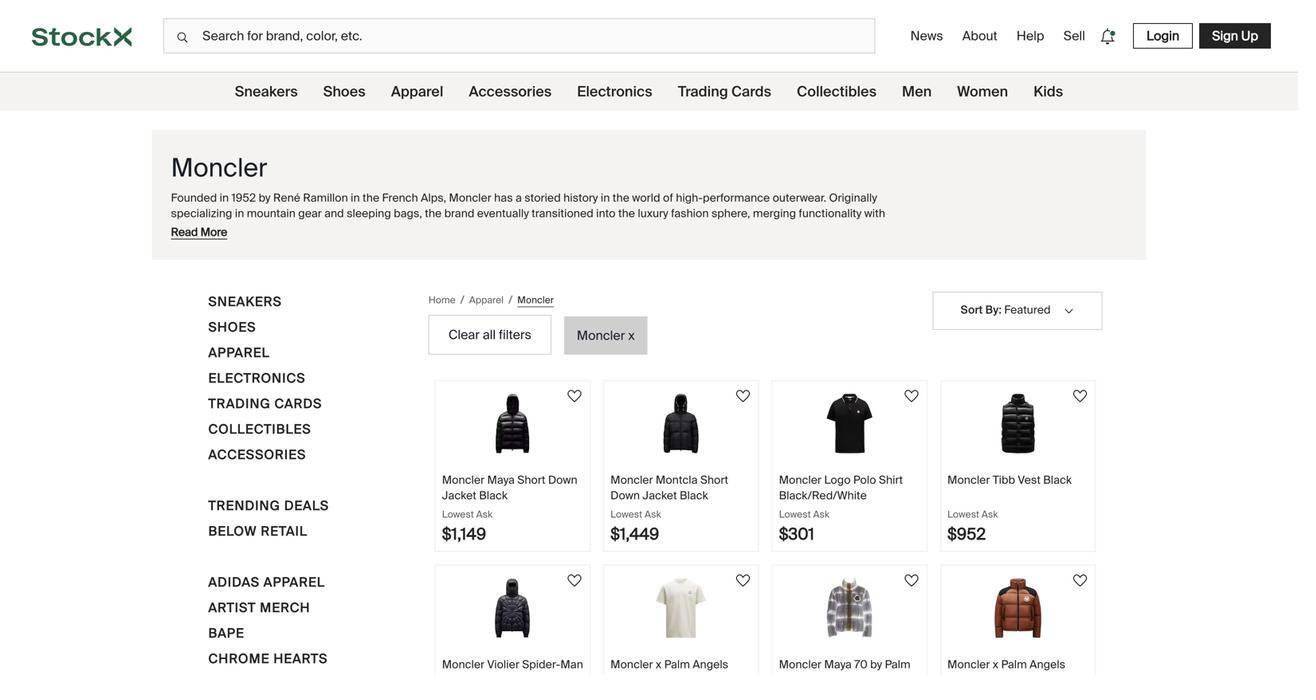 Task type: describe. For each thing, give the bounding box(es) containing it.
black inside moncler maya short down jacket black lowest ask $1,149
[[479, 488, 508, 503]]

notification unread icon image
[[1097, 25, 1119, 48]]

by for founded
[[259, 191, 271, 205]]

$1,149
[[442, 524, 486, 545]]

follow image for moncler x palm angels nevin short down jacke
[[1071, 571, 1090, 590]]

but
[[813, 237, 829, 251]]

specializing
[[171, 206, 232, 221]]

women link
[[958, 73, 1009, 111]]

sort
[[961, 303, 983, 317]]

angels for down
[[1030, 657, 1066, 672]]

a down signature
[[689, 237, 696, 251]]

0 horizontal spatial follow image
[[565, 571, 585, 590]]

performance
[[703, 191, 770, 205]]

x for moncler x palm angels logo t-shirt natural white
[[656, 657, 662, 672]]

0 horizontal spatial has
[[494, 191, 513, 205]]

band,
[[736, 221, 765, 236]]

founded in 1952 by rené ramillon in the french alps, moncler has a storied history in the world of high-performance outerwear. originally specializing in mountain gear and sleeping bags, the brand eventually transitioned into the luxury fashion sphere, merging functionality with style. the brand's iconic down jackets, recognized by their distinctive quilted design and the signature tricolor band, became a symbol of cold-weather luxury. its fusion of haute couture and technical expertise has not only made this brand a symbol of winter chic, but also a prominent player in the broader fashion landscape.
[[171, 191, 886, 267]]

moncler violier spider-man short down jacket black link
[[436, 566, 590, 675]]

shoes button
[[208, 317, 256, 343]]

of left high-
[[663, 191, 674, 205]]

montcla
[[656, 473, 698, 488]]

artist
[[208, 600, 256, 616]]

men link
[[903, 73, 932, 111]]

moncler inside home / apparel / moncler
[[518, 294, 554, 306]]

cards inside button
[[275, 395, 322, 412]]

apparel link
[[470, 293, 504, 307]]

sign up button
[[1200, 23, 1272, 49]]

the up the "sleeping"
[[363, 191, 380, 205]]

$952
[[948, 524, 986, 545]]

1 vertical spatial apparel
[[208, 344, 270, 361]]

follow image for $952
[[1071, 387, 1090, 406]]

1 horizontal spatial brand
[[657, 237, 687, 251]]

signature
[[645, 221, 694, 236]]

short inside moncler violier spider-man short down jacket black
[[442, 673, 470, 675]]

shoes inside product category switcher element
[[323, 83, 366, 101]]

trading inside trading cards button
[[208, 395, 271, 412]]

angels for shirt
[[693, 657, 729, 672]]

palm for nevin
[[1002, 657, 1028, 672]]

of down with
[[862, 221, 872, 236]]

merch
[[260, 600, 311, 616]]

short inside moncler x palm angels nevin short down jacke
[[980, 673, 1008, 675]]

short inside moncler maya short down jacket black lowest ask $1,149
[[518, 473, 546, 488]]

the up this
[[625, 221, 642, 236]]

Search... search field
[[163, 18, 876, 53]]

nevin
[[948, 673, 978, 675]]

clear all filters button
[[429, 315, 552, 355]]

storied
[[525, 191, 561, 205]]

weather
[[198, 237, 240, 251]]

chic,
[[786, 237, 810, 251]]

read more
[[171, 225, 227, 240]]

collectibles button
[[208, 419, 311, 445]]

the right into
[[619, 206, 635, 221]]

black right vest
[[1044, 473, 1072, 488]]

maya for white
[[825, 657, 852, 672]]

logo inside moncler logo polo shirt black/red/white lowest ask $301
[[825, 473, 851, 488]]

0 horizontal spatial and
[[325, 206, 344, 221]]

home / apparel / moncler
[[429, 293, 554, 307]]

x for moncler x
[[629, 327, 635, 344]]

electronics link
[[577, 73, 653, 111]]

eventually
[[477, 206, 529, 221]]

shirt inside moncler logo polo shirt black/red/white lowest ask $301
[[879, 473, 903, 488]]

logo inside moncler x palm angels logo t-shirt natural white
[[611, 673, 637, 675]]

bape button
[[208, 623, 245, 649]]

1 / from the left
[[461, 293, 465, 307]]

artist merch
[[208, 600, 311, 616]]

moncler inside founded in 1952 by rené ramillon in the french alps, moncler has a storied history in the world of high-performance outerwear. originally specializing in mountain gear and sleeping bags, the brand eventually transitioned into the luxury fashion sphere, merging functionality with style. the brand's iconic down jackets, recognized by their distinctive quilted design and the signature tricolor band, became a symbol of cold-weather luxury. its fusion of haute couture and technical expertise has not only made this brand a symbol of winter chic, but also a prominent player in the broader fashion landscape.
[[449, 191, 492, 205]]

jacket inside moncler maya short down jacket black lowest ask $1,149
[[442, 488, 477, 503]]

70
[[855, 657, 868, 672]]

moncler for moncler x palm angels logo t-shirt natural white
[[611, 657, 653, 672]]

moncler for moncler montcla short down jacket black lowest ask $1,449
[[611, 473, 653, 488]]

artist merch button
[[208, 598, 311, 623]]

tibb
[[993, 473, 1016, 488]]

in left the 1952
[[220, 191, 229, 205]]

1 vertical spatial trading cards
[[208, 395, 322, 412]]

apparel inside product category switcher element
[[391, 83, 444, 101]]

distinctive
[[471, 221, 524, 236]]

read
[[171, 225, 198, 240]]

help
[[1017, 28, 1045, 44]]

sneakers link
[[235, 73, 298, 111]]

spider-
[[522, 657, 561, 672]]

in down luxury.
[[261, 252, 270, 267]]

sphere,
[[712, 206, 751, 221]]

founded
[[171, 191, 217, 205]]

trading cards button
[[208, 394, 322, 419]]

sign
[[1213, 28, 1239, 44]]

follow image for $1,449
[[734, 387, 753, 406]]

moncler x palm angels logo t-shirt natural white
[[611, 657, 747, 675]]

trending deals
[[208, 498, 329, 514]]

in up brand's
[[235, 206, 244, 221]]

moncler montcla short down jacket black lowest ask $1,449
[[611, 473, 729, 545]]

moncler tibb vest black image
[[963, 394, 1075, 454]]

stockx logo image
[[32, 27, 132, 47]]

down inside moncler maya short down jacket black lowest ask $1,149
[[548, 473, 578, 488]]

0 horizontal spatial shoes
[[208, 319, 256, 336]]

moncler for moncler logo polo shirt black/red/white lowest ask $301
[[779, 473, 822, 488]]

electronics button
[[208, 368, 306, 394]]

lowest ask $952
[[948, 508, 999, 545]]

adidas apparel
[[208, 574, 325, 591]]

0 vertical spatial fashion
[[671, 206, 709, 221]]

moncler tibb vest black
[[948, 473, 1072, 488]]

lowest inside moncler montcla short down jacket black lowest ask $1,449
[[611, 508, 643, 521]]

clear all filters
[[449, 326, 532, 343]]

1 horizontal spatial symbol
[[822, 221, 859, 236]]

winter
[[752, 237, 783, 251]]

moncler logo polo shirt black/red/white lowest ask $301
[[779, 473, 903, 545]]

moncler for moncler violier spider-man short down jacket black
[[442, 657, 485, 672]]

jacket inside moncler maya 70 by palm angels jacket bright white
[[818, 673, 852, 675]]

featured
[[1005, 303, 1051, 317]]

palm for logo
[[665, 657, 690, 672]]

moncler maya 70 by palm angels jacket bright white
[[779, 657, 919, 675]]

more
[[201, 225, 227, 240]]

couture
[[372, 237, 412, 251]]

also
[[832, 237, 854, 251]]

cards inside product category switcher element
[[732, 83, 772, 101]]

fusion
[[292, 237, 324, 251]]

trending deals button
[[208, 496, 329, 521]]

:
[[999, 303, 1002, 317]]

follow image for moncler x palm angels logo t-shirt natural white
[[734, 571, 753, 590]]

this
[[635, 237, 654, 251]]

ask inside lowest ask $952
[[982, 508, 999, 521]]

follow image for moncler maya 70 by palm angels jacket bright white
[[903, 571, 922, 590]]

only
[[579, 237, 600, 251]]

1 horizontal spatial by
[[431, 221, 443, 236]]

trading cards link
[[678, 73, 772, 111]]

lowest inside moncler maya short down jacket black lowest ask $1,149
[[442, 508, 474, 521]]

down inside moncler x palm angels nevin short down jacke
[[1011, 673, 1040, 675]]

their
[[445, 221, 469, 236]]

moncler for moncler tibb vest black
[[948, 473, 991, 488]]

kids
[[1034, 83, 1064, 101]]

sneakers button
[[208, 292, 282, 317]]

prominent
[[171, 252, 224, 267]]

down inside moncler violier spider-man short down jacket black
[[473, 673, 502, 675]]

palm inside moncler maya 70 by palm angels jacket bright white
[[885, 657, 911, 672]]

stockx logo link
[[0, 0, 163, 72]]

black inside moncler montcla short down jacket black lowest ask $1,449
[[680, 488, 709, 503]]

sell link
[[1058, 21, 1092, 51]]

apparel inside adidas apparel button
[[264, 574, 325, 591]]

angels inside moncler maya 70 by palm angels jacket bright white
[[779, 673, 815, 675]]

black inside moncler violier spider-man short down jacket black
[[542, 673, 571, 675]]

of down band,
[[739, 237, 749, 251]]

shoes link
[[323, 73, 366, 111]]

about
[[963, 28, 998, 44]]

into
[[596, 206, 616, 221]]

by
[[986, 303, 999, 317]]

login button
[[1134, 23, 1194, 49]]



Task type: vqa. For each thing, say whether or not it's contained in the screenshot.
All-
no



Task type: locate. For each thing, give the bounding box(es) containing it.
by for moncler
[[871, 657, 883, 672]]

trading
[[678, 83, 729, 101], [208, 395, 271, 412]]

the down alps,
[[425, 206, 442, 221]]

brand up their
[[445, 206, 475, 221]]

angels down moncler x palm angels nevin short down jacket brown image
[[1030, 657, 1066, 672]]

ask inside moncler montcla short down jacket black lowest ask $1,449
[[645, 508, 661, 521]]

4 lowest from the left
[[948, 508, 980, 521]]

0 horizontal spatial symbol
[[698, 237, 736, 251]]

ask up $1,449
[[645, 508, 661, 521]]

lowest inside lowest ask $952
[[948, 508, 980, 521]]

moncler inside moncler montcla short down jacket black lowest ask $1,449
[[611, 473, 653, 488]]

shoes left apparel link
[[323, 83, 366, 101]]

its
[[277, 237, 290, 251]]

by left their
[[431, 221, 443, 236]]

natural
[[677, 673, 715, 675]]

of
[[663, 191, 674, 205], [862, 221, 872, 236], [327, 237, 337, 251], [739, 237, 749, 251]]

white inside moncler x palm angels logo t-shirt natural white
[[717, 673, 747, 675]]

sneakers up shoes button
[[208, 293, 282, 310]]

news link
[[905, 21, 950, 51]]

jacket up "$1,149"
[[442, 488, 477, 503]]

moncler maya 70 by palm angels jacket bright white link
[[773, 566, 927, 675]]

logo up black/red/white
[[825, 473, 851, 488]]

1 horizontal spatial electronics
[[577, 83, 653, 101]]

adidas
[[208, 574, 260, 591]]

1 vertical spatial collectibles
[[208, 421, 311, 438]]

style.
[[171, 221, 198, 236]]

angels inside moncler x palm angels logo t-shirt natural white
[[693, 657, 729, 672]]

jacket down violier
[[505, 673, 540, 675]]

all
[[483, 326, 496, 343]]

men
[[903, 83, 932, 101]]

1 lowest from the left
[[442, 508, 474, 521]]

in up the "sleeping"
[[351, 191, 360, 205]]

1 horizontal spatial and
[[414, 237, 434, 251]]

accessories down "collectibles" button
[[208, 446, 306, 463]]

angels inside moncler x palm angels nevin short down jacke
[[1030, 657, 1066, 672]]

1 horizontal spatial accessories
[[469, 83, 552, 101]]

shirt inside moncler x palm angels logo t-shirt natural white
[[650, 673, 674, 675]]

2 horizontal spatial x
[[993, 657, 999, 672]]

collectibles link
[[797, 73, 877, 111]]

maya left 70
[[825, 657, 852, 672]]

0 horizontal spatial electronics
[[208, 370, 306, 387]]

recognized
[[370, 221, 428, 236]]

a up "eventually"
[[516, 191, 522, 205]]

moncler x palm angels nevin short down jacket brown image
[[963, 578, 1075, 638]]

0 horizontal spatial trading
[[208, 395, 271, 412]]

down down violier
[[473, 673, 502, 675]]

2 horizontal spatial and
[[603, 221, 623, 236]]

palm inside moncler x palm angels nevin short down jacke
[[1002, 657, 1028, 672]]

chrome hearts button
[[208, 649, 328, 675]]

0 horizontal spatial /
[[461, 293, 465, 307]]

1 horizontal spatial trading
[[678, 83, 729, 101]]

black down montcla
[[680, 488, 709, 503]]

$1,449
[[611, 524, 660, 545]]

maya inside moncler maya 70 by palm angels jacket bright white
[[825, 657, 852, 672]]

0 vertical spatial cards
[[732, 83, 772, 101]]

below retail
[[208, 523, 308, 540]]

1 vertical spatial has
[[538, 237, 557, 251]]

angels left the bright
[[779, 673, 815, 675]]

2 horizontal spatial angels
[[1030, 657, 1066, 672]]

apparel
[[470, 294, 504, 306]]

sort by : featured
[[961, 303, 1051, 317]]

brand's
[[222, 221, 260, 236]]

black up "$1,149"
[[479, 488, 508, 503]]

moncler maya 70 by palm angels jacket bright white image
[[794, 578, 906, 638]]

palm up the bright
[[885, 657, 911, 672]]

0 vertical spatial apparel
[[391, 83, 444, 101]]

1 horizontal spatial /
[[509, 293, 513, 307]]

1 horizontal spatial has
[[538, 237, 557, 251]]

world
[[632, 191, 661, 205]]

white for moncler x palm angels logo t-shirt natural white
[[717, 673, 747, 675]]

transitioned
[[532, 206, 594, 221]]

moncler inside moncler maya 70 by palm angels jacket bright white
[[779, 657, 822, 672]]

moncler inside moncler x palm angels logo t-shirt natural white
[[611, 657, 653, 672]]

1 vertical spatial fashion
[[336, 252, 374, 267]]

0 horizontal spatial logo
[[611, 673, 637, 675]]

0 horizontal spatial brand
[[445, 206, 475, 221]]

0 horizontal spatial palm
[[665, 657, 690, 672]]

maya for $1,149
[[488, 473, 515, 488]]

0 horizontal spatial white
[[717, 673, 747, 675]]

moncler maya short down jacket black lowest ask $1,149
[[442, 473, 578, 545]]

1 horizontal spatial fashion
[[671, 206, 709, 221]]

lowest
[[442, 508, 474, 521], [611, 508, 643, 521], [779, 508, 811, 521], [948, 508, 980, 521]]

2 palm from the left
[[885, 657, 911, 672]]

apparel right shoes link
[[391, 83, 444, 101]]

lowest inside moncler logo polo shirt black/red/white lowest ask $301
[[779, 508, 811, 521]]

with
[[865, 206, 886, 221]]

landscape.
[[377, 252, 433, 267]]

by inside moncler maya 70 by palm angels jacket bright white
[[871, 657, 883, 672]]

trading cards
[[678, 83, 772, 101], [208, 395, 322, 412]]

of down jackets,
[[327, 237, 337, 251]]

0 horizontal spatial shirt
[[650, 673, 674, 675]]

2 horizontal spatial by
[[871, 657, 883, 672]]

ask inside moncler maya short down jacket black lowest ask $1,149
[[476, 508, 493, 521]]

symbol down tricolor
[[698, 237, 736, 251]]

lowest up $301
[[779, 508, 811, 521]]

2 white from the left
[[889, 673, 919, 675]]

x for moncler x palm angels nevin short down jacke
[[993, 657, 999, 672]]

0 vertical spatial maya
[[488, 473, 515, 488]]

moncler inside moncler maya short down jacket black lowest ask $1,149
[[442, 473, 485, 488]]

accessories down search... search field
[[469, 83, 552, 101]]

0 horizontal spatial angels
[[693, 657, 729, 672]]

sell
[[1064, 28, 1086, 44]]

apparel up merch
[[264, 574, 325, 591]]

0 horizontal spatial accessories
[[208, 446, 306, 463]]

3 ask from the left
[[814, 508, 830, 521]]

by
[[259, 191, 271, 205], [431, 221, 443, 236], [871, 657, 883, 672]]

french
[[382, 191, 418, 205]]

mountain
[[247, 206, 296, 221]]

apparel down shoes button
[[208, 344, 270, 361]]

maya inside moncler maya short down jacket black lowest ask $1,149
[[488, 473, 515, 488]]

1 horizontal spatial trading cards
[[678, 83, 772, 101]]

0 horizontal spatial collectibles
[[208, 421, 311, 438]]

0 horizontal spatial fashion
[[336, 252, 374, 267]]

has
[[494, 191, 513, 205], [538, 237, 557, 251]]

and up made
[[603, 221, 623, 236]]

filters
[[499, 326, 532, 343]]

follow image
[[565, 387, 585, 406], [903, 387, 922, 406], [734, 571, 753, 590], [903, 571, 922, 590], [1071, 571, 1090, 590]]

down down moncler maya short down jacket black image
[[548, 473, 578, 488]]

up
[[1242, 28, 1259, 44]]

moncler for moncler x palm angels nevin short down jacke
[[948, 657, 991, 672]]

moncler for moncler
[[171, 151, 267, 185]]

1 vertical spatial electronics
[[208, 370, 306, 387]]

iconic
[[263, 221, 294, 236]]

by up mountain
[[259, 191, 271, 205]]

cold-
[[171, 237, 198, 251]]

electronics
[[577, 83, 653, 101], [208, 370, 306, 387]]

palm down moncler x palm angels nevin short down jacket brown image
[[1002, 657, 1028, 672]]

jacket down montcla
[[643, 488, 677, 503]]

accessories
[[469, 83, 552, 101], [208, 446, 306, 463]]

lowest up $1,449
[[611, 508, 643, 521]]

ask up "$1,149"
[[476, 508, 493, 521]]

retail
[[261, 523, 308, 540]]

kids link
[[1034, 73, 1064, 111]]

a right the also
[[856, 237, 863, 251]]

sneakers inside product category switcher element
[[235, 83, 298, 101]]

t-
[[640, 673, 650, 675]]

a
[[516, 191, 522, 205], [813, 221, 819, 236], [689, 237, 696, 251], [856, 237, 863, 251]]

polo
[[854, 473, 877, 488]]

angels up 'natural'
[[693, 657, 729, 672]]

2 vertical spatial apparel
[[264, 574, 325, 591]]

1 horizontal spatial cards
[[732, 83, 772, 101]]

2 lowest from the left
[[611, 508, 643, 521]]

bags,
[[394, 206, 422, 221]]

violier
[[488, 657, 520, 672]]

the down its
[[273, 252, 290, 267]]

fashion down high-
[[671, 206, 709, 221]]

1 horizontal spatial angels
[[779, 673, 815, 675]]

1 vertical spatial by
[[431, 221, 443, 236]]

jacket inside moncler violier spider-man short down jacket black
[[505, 673, 540, 675]]

1 vertical spatial trading
[[208, 395, 271, 412]]

moncler logo polo shirt black/red/white image
[[794, 394, 906, 454]]

moncler
[[171, 151, 267, 185], [449, 191, 492, 205], [518, 294, 554, 306], [577, 327, 625, 344], [442, 473, 485, 488], [611, 473, 653, 488], [779, 473, 822, 488], [948, 473, 991, 488], [442, 657, 485, 672], [611, 657, 653, 672], [779, 657, 822, 672], [948, 657, 991, 672]]

1 vertical spatial brand
[[657, 237, 687, 251]]

$301
[[779, 524, 815, 545]]

symbol up the also
[[822, 221, 859, 236]]

has up "eventually"
[[494, 191, 513, 205]]

electronics inside product category switcher element
[[577, 83, 653, 101]]

1 horizontal spatial x
[[656, 657, 662, 672]]

shoes down sneakers button
[[208, 319, 256, 336]]

0 vertical spatial trading
[[678, 83, 729, 101]]

and down ramillon
[[325, 206, 344, 221]]

player
[[227, 252, 258, 267]]

technical
[[437, 237, 484, 251]]

1 horizontal spatial white
[[889, 673, 919, 675]]

trading inside the trading cards link
[[678, 83, 729, 101]]

short inside moncler montcla short down jacket black lowest ask $1,449
[[701, 473, 729, 488]]

/ right apparel
[[509, 293, 513, 307]]

read more button
[[171, 225, 227, 240]]

lowest up "$1,149"
[[442, 508, 474, 521]]

2 vertical spatial by
[[871, 657, 883, 672]]

down up $1,449
[[611, 488, 640, 503]]

about link
[[957, 21, 1004, 51]]

by up the bright
[[871, 657, 883, 672]]

0 vertical spatial brand
[[445, 206, 475, 221]]

deals
[[284, 498, 329, 514]]

brand down signature
[[657, 237, 687, 251]]

tricolor
[[696, 221, 733, 236]]

a up but
[[813, 221, 819, 236]]

moncler montcla short down jacket black image
[[626, 394, 737, 454]]

logo left the t-
[[611, 673, 637, 675]]

white inside moncler maya 70 by palm angels jacket bright white
[[889, 673, 919, 675]]

black down spider-
[[542, 673, 571, 675]]

1 horizontal spatial maya
[[825, 657, 852, 672]]

accessories inside product category switcher element
[[469, 83, 552, 101]]

merging
[[753, 206, 797, 221]]

cards
[[732, 83, 772, 101], [275, 395, 322, 412]]

trading cards inside product category switcher element
[[678, 83, 772, 101]]

1 vertical spatial sneakers
[[208, 293, 282, 310]]

0 vertical spatial shirt
[[879, 473, 903, 488]]

4 ask from the left
[[982, 508, 999, 521]]

2 / from the left
[[509, 293, 513, 307]]

1 vertical spatial shirt
[[650, 673, 674, 675]]

follow image
[[734, 387, 753, 406], [1071, 387, 1090, 406], [565, 571, 585, 590]]

originally
[[829, 191, 878, 205]]

accessories link
[[469, 73, 552, 111]]

the up into
[[613, 191, 630, 205]]

0 horizontal spatial trading cards
[[208, 395, 322, 412]]

down right nevin
[[1011, 673, 1040, 675]]

lowest up $952
[[948, 508, 980, 521]]

1 palm from the left
[[665, 657, 690, 672]]

white right 'natural'
[[717, 673, 747, 675]]

chrome
[[208, 651, 270, 667]]

black/red/white
[[779, 488, 867, 503]]

collectibles inside product category switcher element
[[797, 83, 877, 101]]

and up landscape. at the left of page
[[414, 237, 434, 251]]

0 vertical spatial trading cards
[[678, 83, 772, 101]]

0 horizontal spatial maya
[[488, 473, 515, 488]]

1 horizontal spatial logo
[[825, 473, 851, 488]]

ask inside moncler logo polo shirt black/red/white lowest ask $301
[[814, 508, 830, 521]]

1 vertical spatial shoes
[[208, 319, 256, 336]]

shirt left 'natural'
[[650, 673, 674, 675]]

1 vertical spatial accessories
[[208, 446, 306, 463]]

0 vertical spatial by
[[259, 191, 271, 205]]

moncler x palm angels nevin short down jacke
[[948, 657, 1078, 675]]

jacket left the bright
[[818, 673, 852, 675]]

moncler for moncler maya short down jacket black lowest ask $1,149
[[442, 473, 485, 488]]

quilted
[[527, 221, 563, 236]]

2 horizontal spatial palm
[[1002, 657, 1028, 672]]

0 vertical spatial collectibles
[[797, 83, 877, 101]]

product category switcher element
[[0, 73, 1299, 111]]

shirt right polo
[[879, 473, 903, 488]]

2 horizontal spatial follow image
[[1071, 387, 1090, 406]]

1 white from the left
[[717, 673, 747, 675]]

has down quilted
[[538, 237, 557, 251]]

made
[[603, 237, 632, 251]]

became
[[767, 221, 810, 236]]

functionality
[[799, 206, 862, 221]]

bright
[[855, 673, 886, 675]]

x inside moncler x palm angels logo t-shirt natural white
[[656, 657, 662, 672]]

apparel button
[[208, 343, 270, 368]]

1 ask from the left
[[476, 508, 493, 521]]

moncler inside moncler violier spider-man short down jacket black
[[442, 657, 485, 672]]

jacket inside moncler montcla short down jacket black lowest ask $1,449
[[643, 488, 677, 503]]

moncler inside moncler x palm angels nevin short down jacke
[[948, 657, 991, 672]]

clear
[[449, 326, 480, 343]]

moncler x palm angels nevin short down jacke link
[[942, 566, 1096, 675]]

shoes
[[323, 83, 366, 101], [208, 319, 256, 336]]

/ right home
[[461, 293, 465, 307]]

0 vertical spatial has
[[494, 191, 513, 205]]

0 vertical spatial sneakers
[[235, 83, 298, 101]]

moncler maya short down jacket black image
[[457, 394, 569, 454]]

1 vertical spatial cards
[[275, 395, 322, 412]]

white for moncler maya 70 by palm angels jacket bright white
[[889, 673, 919, 675]]

palm up 'natural'
[[665, 657, 690, 672]]

0 vertical spatial logo
[[825, 473, 851, 488]]

man
[[561, 657, 584, 672]]

expertise
[[487, 237, 535, 251]]

1 vertical spatial logo
[[611, 673, 637, 675]]

down inside moncler montcla short down jacket black lowest ask $1,449
[[611, 488, 640, 503]]

ask up $952
[[982, 508, 999, 521]]

shirt
[[879, 473, 903, 488], [650, 673, 674, 675]]

2 ask from the left
[[645, 508, 661, 521]]

1 horizontal spatial palm
[[885, 657, 911, 672]]

0 vertical spatial shoes
[[323, 83, 366, 101]]

outerwear.
[[773, 191, 827, 205]]

x inside moncler x palm angels nevin short down jacke
[[993, 657, 999, 672]]

white right the bright
[[889, 673, 919, 675]]

1 horizontal spatial collectibles
[[797, 83, 877, 101]]

the
[[200, 221, 220, 236]]

0 horizontal spatial by
[[259, 191, 271, 205]]

trending
[[208, 498, 281, 514]]

sign up
[[1213, 28, 1259, 44]]

moncler inside moncler logo polo shirt black/red/white lowest ask $301
[[779, 473, 822, 488]]

0 vertical spatial accessories
[[469, 83, 552, 101]]

0 vertical spatial electronics
[[577, 83, 653, 101]]

ask down black/red/white
[[814, 508, 830, 521]]

1 horizontal spatial shoes
[[323, 83, 366, 101]]

palm inside moncler x palm angels logo t-shirt natural white
[[665, 657, 690, 672]]

apparel link
[[391, 73, 444, 111]]

ask
[[476, 508, 493, 521], [645, 508, 661, 521], [814, 508, 830, 521], [982, 508, 999, 521]]

black
[[1044, 473, 1072, 488], [479, 488, 508, 503], [680, 488, 709, 503], [542, 673, 571, 675]]

sneakers left shoes link
[[235, 83, 298, 101]]

1 horizontal spatial follow image
[[734, 387, 753, 406]]

in up into
[[601, 191, 610, 205]]

moncler for moncler maya 70 by palm angels jacket bright white
[[779, 657, 822, 672]]

moncler for moncler x
[[577, 327, 625, 344]]

3 palm from the left
[[1002, 657, 1028, 672]]

0 horizontal spatial cards
[[275, 395, 322, 412]]

1 horizontal spatial shirt
[[879, 473, 903, 488]]

maya down moncler maya short down jacket black image
[[488, 473, 515, 488]]

home
[[429, 294, 456, 306]]

and
[[325, 206, 344, 221], [603, 221, 623, 236], [414, 237, 434, 251]]

3 lowest from the left
[[779, 508, 811, 521]]

moncler violier spider-man short down jacket black image
[[457, 578, 569, 638]]

moncler x palm angels logo t-shirt natural white image
[[626, 578, 737, 638]]

0 horizontal spatial x
[[629, 327, 635, 344]]

1 vertical spatial maya
[[825, 657, 852, 672]]

fashion down 'haute'
[[336, 252, 374, 267]]

palm
[[665, 657, 690, 672], [885, 657, 911, 672], [1002, 657, 1028, 672]]



